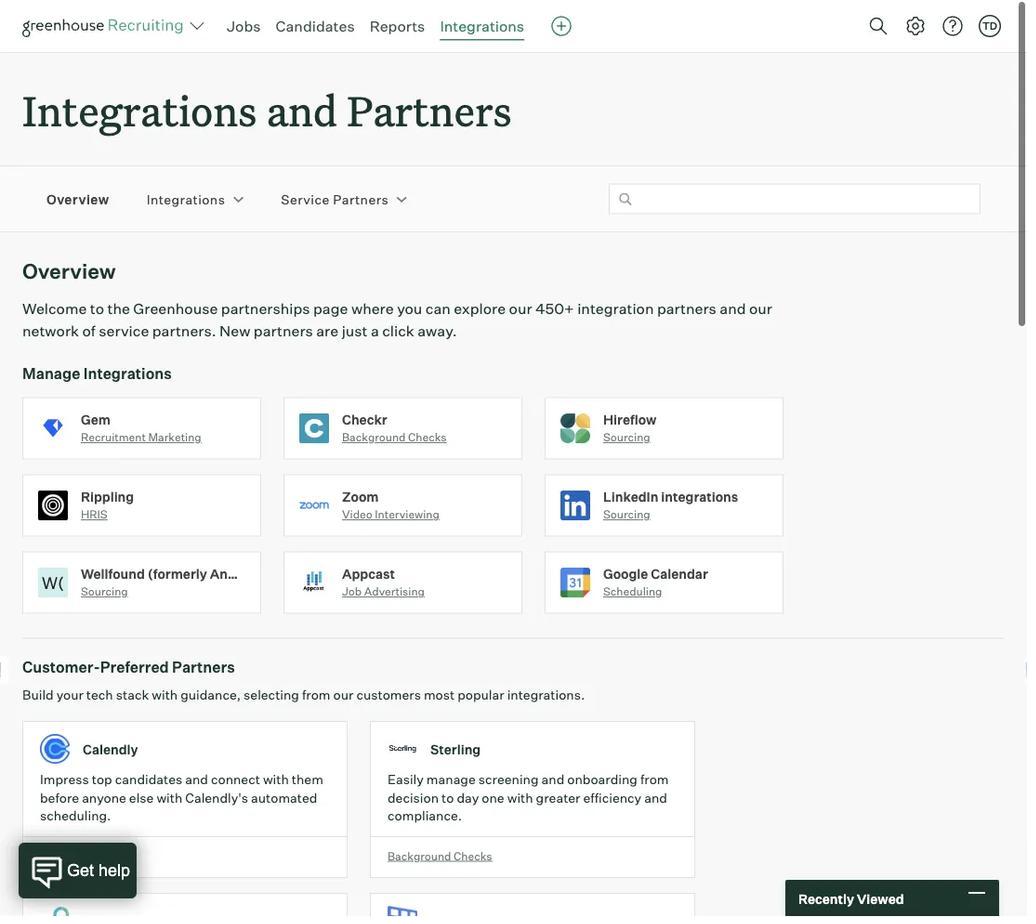 Task type: vqa. For each thing, say whether or not it's contained in the screenshot.
the leftmost —
no



Task type: locate. For each thing, give the bounding box(es) containing it.
0 vertical spatial checks
[[408, 419, 447, 432]]

1 vertical spatial from
[[640, 760, 669, 776]]

checkr
[[342, 399, 387, 416]]

from right selecting
[[302, 675, 331, 691]]

1 horizontal spatial from
[[640, 760, 669, 776]]

checks up zoom video interviewing
[[408, 419, 447, 432]]

from up efficiency
[[640, 760, 669, 776]]

away.
[[418, 310, 457, 328]]

top
[[92, 760, 112, 776]]

sourcing
[[603, 419, 651, 432], [603, 496, 651, 510], [81, 573, 128, 587]]

selecting
[[244, 675, 299, 691]]

0 vertical spatial scheduling
[[603, 573, 662, 587]]

0 vertical spatial overview
[[46, 179, 109, 195]]

to down the manage at the bottom left of the page
[[442, 778, 454, 794]]

new
[[219, 310, 250, 328]]

search image
[[867, 15, 890, 37]]

the
[[107, 287, 130, 306]]

0 vertical spatial to
[[90, 287, 104, 306]]

0 horizontal spatial checks
[[408, 419, 447, 432]]

sourcing down wellfound
[[81, 573, 128, 587]]

connect
[[211, 760, 260, 776]]

0 vertical spatial integrations link
[[440, 17, 524, 35]]

0 vertical spatial background
[[342, 419, 406, 432]]

td
[[983, 20, 998, 32]]

0 horizontal spatial partners
[[254, 310, 313, 328]]

1 vertical spatial overview
[[22, 247, 116, 272]]

1 vertical spatial integrations link
[[147, 178, 225, 196]]

2 vertical spatial partners
[[172, 646, 235, 665]]

background down checkr
[[342, 419, 406, 432]]

service
[[281, 179, 330, 195]]

our
[[509, 287, 532, 306], [749, 287, 773, 306], [333, 675, 354, 691]]

1 horizontal spatial integrations link
[[440, 17, 524, 35]]

0 horizontal spatial scheduling
[[40, 837, 99, 851]]

overview link
[[46, 178, 109, 196]]

onboarding
[[567, 760, 638, 776]]

integrations.
[[507, 675, 585, 691]]

partners down the reports
[[347, 71, 512, 126]]

appcast
[[342, 554, 395, 570]]

one
[[482, 778, 504, 794]]

partners
[[347, 71, 512, 126], [333, 179, 389, 195], [172, 646, 235, 665]]

background inside checkr background checks
[[342, 419, 406, 432]]

scheduling down google
[[603, 573, 662, 587]]

overview
[[46, 179, 109, 195], [22, 247, 116, 272]]

1 vertical spatial to
[[442, 778, 454, 794]]

partners for integrations and partners
[[347, 71, 512, 126]]

sourcing down linkedin
[[603, 496, 651, 510]]

partners right integration at the right top of page
[[657, 287, 717, 306]]

efficiency
[[583, 778, 642, 794]]

1 horizontal spatial to
[[442, 778, 454, 794]]

screening
[[479, 760, 539, 776]]

0 vertical spatial from
[[302, 675, 331, 691]]

can
[[426, 287, 451, 306]]

checks
[[408, 419, 447, 432], [454, 837, 492, 851]]

configure image
[[905, 15, 927, 37]]

candidates
[[115, 760, 182, 776]]

1 horizontal spatial scheduling
[[603, 573, 662, 587]]

tech
[[86, 675, 113, 691]]

integrations
[[440, 17, 524, 35], [22, 71, 257, 126], [147, 179, 225, 195], [83, 352, 172, 371]]

0 vertical spatial partners
[[657, 287, 717, 306]]

from
[[302, 675, 331, 691], [640, 760, 669, 776]]

manage integrations
[[22, 352, 172, 371]]

to
[[90, 287, 104, 306], [442, 778, 454, 794]]

you
[[397, 287, 422, 306]]

impress top candidates and connect with them before anyone else with calendly's automated scheduling.
[[40, 760, 323, 812]]

partners right service
[[333, 179, 389, 195]]

greater
[[536, 778, 581, 794]]

1 vertical spatial sourcing
[[603, 496, 651, 510]]

click
[[382, 310, 414, 328]]

guidance,
[[181, 675, 241, 691]]

to left the
[[90, 287, 104, 306]]

talent)
[[274, 554, 319, 570]]

checks down day
[[454, 837, 492, 851]]

partners up guidance,
[[172, 646, 235, 665]]

jobs link
[[227, 17, 261, 35]]

where
[[351, 287, 394, 306]]

1 vertical spatial checks
[[454, 837, 492, 851]]

checkr background checks
[[342, 399, 447, 432]]

partners down partnerships
[[254, 310, 313, 328]]

to inside welcome to the greenhouse partnerships page where you can explore our 450+ integration partners and our network of service partners. new partners are just a click away.
[[90, 287, 104, 306]]

stack
[[116, 675, 149, 691]]

candidates
[[276, 17, 355, 35]]

gem
[[81, 399, 111, 416]]

1 vertical spatial partners
[[254, 310, 313, 328]]

450+
[[536, 287, 574, 306]]

0 vertical spatial sourcing
[[603, 419, 651, 432]]

0 horizontal spatial to
[[90, 287, 104, 306]]

with down screening
[[507, 778, 533, 794]]

hireflow sourcing
[[603, 399, 657, 432]]

scheduling
[[603, 573, 662, 587], [40, 837, 99, 851]]

and
[[267, 71, 337, 126], [720, 287, 746, 306], [185, 760, 208, 776], [542, 760, 565, 776], [644, 778, 667, 794]]

job
[[342, 573, 362, 587]]

0 horizontal spatial from
[[302, 675, 331, 691]]

2 vertical spatial sourcing
[[81, 573, 128, 587]]

integrations link
[[440, 17, 524, 35], [147, 178, 225, 196]]

scheduling down scheduling.
[[40, 837, 99, 851]]

from inside easily manage screening and onboarding from decision to day one with greater efficiency and compliance.
[[640, 760, 669, 776]]

customer-
[[22, 646, 100, 665]]

and inside impress top candidates and connect with them before anyone else with calendly's automated scheduling.
[[185, 760, 208, 776]]

background down compliance.
[[388, 837, 451, 851]]

0 horizontal spatial integrations link
[[147, 178, 225, 196]]

background checks
[[388, 837, 492, 851]]

1 horizontal spatial our
[[509, 287, 532, 306]]

background
[[342, 419, 406, 432], [388, 837, 451, 851]]

page
[[313, 287, 348, 306]]

sourcing down 'hireflow'
[[603, 419, 651, 432]]

partnerships
[[221, 287, 310, 306]]

with
[[152, 675, 178, 691], [263, 760, 289, 776], [157, 778, 182, 794], [507, 778, 533, 794]]

1 horizontal spatial partners
[[657, 287, 717, 306]]

0 vertical spatial partners
[[347, 71, 512, 126]]

gem recruitment marketing
[[81, 399, 201, 432]]

None text field
[[609, 172, 981, 202]]



Task type: describe. For each thing, give the bounding box(es) containing it.
before
[[40, 778, 79, 794]]

zoom video interviewing
[[342, 477, 440, 510]]

eightfold
[[83, 901, 141, 918]]

wellfound (formerly angellist talent) sourcing
[[81, 554, 319, 587]]

else
[[129, 778, 154, 794]]

network
[[22, 310, 79, 328]]

rippling
[[81, 477, 134, 493]]

with right stack
[[152, 675, 178, 691]]

linkedin
[[603, 477, 659, 493]]

customer-preferred partners
[[22, 646, 235, 665]]

reports
[[370, 17, 425, 35]]

scheduling.
[[40, 796, 111, 812]]

anyone
[[82, 778, 126, 794]]

zoom
[[342, 477, 379, 493]]

google
[[603, 554, 648, 570]]

partners for customer-preferred partners
[[172, 646, 235, 665]]

explore
[[454, 287, 506, 306]]

1 vertical spatial partners
[[333, 179, 389, 195]]

sterling
[[430, 729, 481, 746]]

1 vertical spatial scheduling
[[40, 837, 99, 851]]

viewed
[[857, 891, 904, 907]]

interviewing
[[375, 496, 440, 510]]

greenhouse recruiting image
[[22, 15, 190, 37]]

w(
[[42, 561, 64, 581]]

greenhouse
[[133, 287, 218, 306]]

impress
[[40, 760, 89, 776]]

recently
[[799, 891, 854, 907]]

are
[[316, 310, 339, 328]]

sourcing inside hireflow sourcing
[[603, 419, 651, 432]]

td button
[[979, 15, 1001, 37]]

wellfound
[[81, 554, 145, 570]]

compliance.
[[388, 796, 462, 812]]

hireflow
[[603, 399, 657, 416]]

sourcing inside linkedin integrations sourcing
[[603, 496, 651, 510]]

integrations and partners
[[22, 71, 512, 126]]

integrations for integrations link to the left
[[147, 179, 225, 195]]

google calendar scheduling
[[603, 554, 708, 587]]

with down candidates
[[157, 778, 182, 794]]

with up automated in the bottom of the page
[[263, 760, 289, 776]]

scheduling inside google calendar scheduling
[[603, 573, 662, 587]]

angellist
[[210, 554, 271, 570]]

td button
[[975, 11, 1005, 41]]

appcast job advertising
[[342, 554, 425, 587]]

service
[[99, 310, 149, 328]]

integrations for the right integrations link
[[440, 17, 524, 35]]

marketing
[[148, 419, 201, 432]]

service partners link
[[281, 178, 389, 196]]

and inside welcome to the greenhouse partnerships page where you can explore our 450+ integration partners and our network of service partners. new partners are just a click away.
[[720, 287, 746, 306]]

just
[[342, 310, 368, 328]]

integrations for integrations and partners
[[22, 71, 257, 126]]

candidates link
[[276, 17, 355, 35]]

reports link
[[370, 17, 425, 35]]

checks inside checkr background checks
[[408, 419, 447, 432]]

to inside easily manage screening and onboarding from decision to day one with greater efficiency and compliance.
[[442, 778, 454, 794]]

hris
[[81, 496, 108, 510]]

2 horizontal spatial our
[[749, 287, 773, 306]]

eightfold link
[[22, 882, 370, 918]]

customers
[[356, 675, 421, 691]]

calendar
[[651, 554, 708, 570]]

calendly's
[[185, 778, 248, 794]]

them
[[292, 760, 323, 776]]

your
[[56, 675, 84, 691]]

with inside easily manage screening and onboarding from decision to day one with greater efficiency and compliance.
[[507, 778, 533, 794]]

1 horizontal spatial checks
[[454, 837, 492, 851]]

build
[[22, 675, 54, 691]]

integrations
[[661, 477, 738, 493]]

calendly
[[83, 729, 138, 746]]

popular
[[458, 675, 504, 691]]

easily
[[388, 760, 424, 776]]

of
[[82, 310, 96, 328]]

jobs
[[227, 17, 261, 35]]

sourcing inside the wellfound (formerly angellist talent) sourcing
[[81, 573, 128, 587]]

most
[[424, 675, 455, 691]]

service partners
[[281, 179, 389, 195]]

easily manage screening and onboarding from decision to day one with greater efficiency and compliance.
[[388, 760, 669, 812]]

automated
[[251, 778, 317, 794]]

rippling hris
[[81, 477, 134, 510]]

welcome
[[22, 287, 87, 306]]

manage
[[427, 760, 476, 776]]

video
[[342, 496, 373, 510]]

linkedin integrations sourcing
[[603, 477, 738, 510]]

partners.
[[152, 310, 216, 328]]

1 vertical spatial background
[[388, 837, 451, 851]]

recruitment
[[81, 419, 146, 432]]

(formerly
[[148, 554, 207, 570]]

build your tech stack with guidance, selecting from our customers most popular integrations.
[[22, 675, 585, 691]]

manage
[[22, 352, 80, 371]]

advertising
[[364, 573, 425, 587]]

a
[[371, 310, 379, 328]]

preferred
[[100, 646, 169, 665]]

integration
[[577, 287, 654, 306]]

0 horizontal spatial our
[[333, 675, 354, 691]]

day
[[457, 778, 479, 794]]

welcome to the greenhouse partnerships page where you can explore our 450+ integration partners and our network of service partners. new partners are just a click away.
[[22, 287, 773, 328]]



